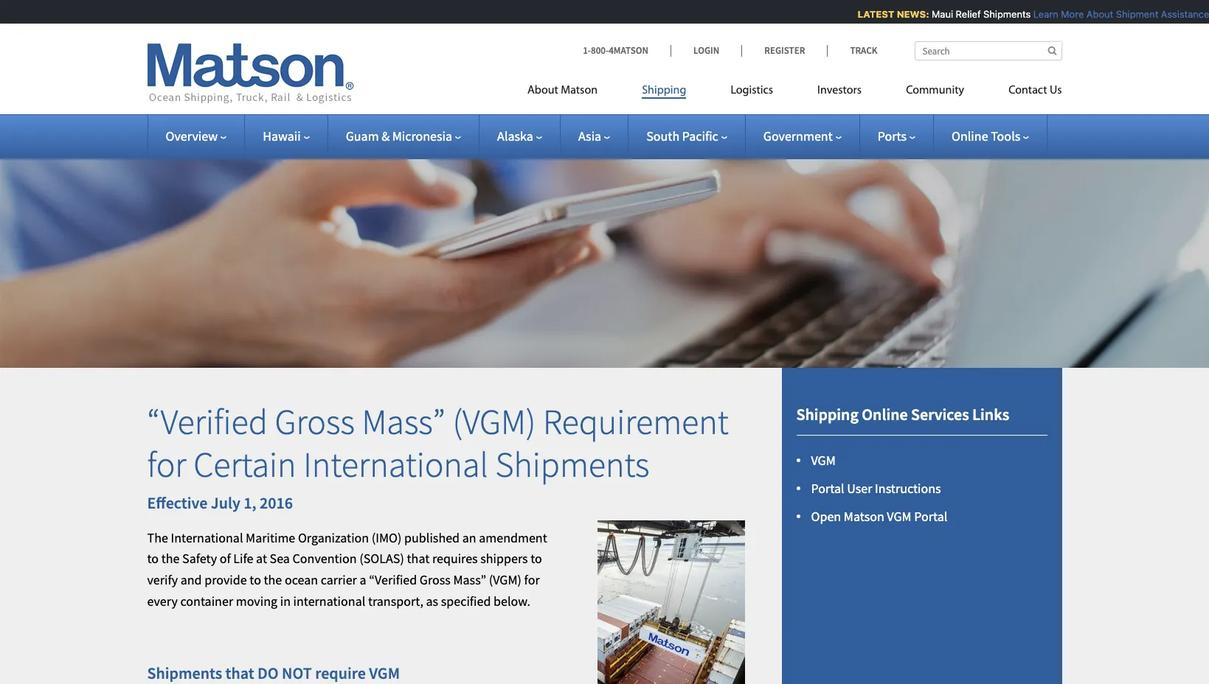 Task type: describe. For each thing, give the bounding box(es) containing it.
in
[[280, 593, 291, 610]]

instructions
[[875, 480, 941, 497]]

1-800-4matson link
[[583, 44, 671, 57]]

0 horizontal spatial that
[[225, 663, 254, 684]]

0 vertical spatial portal
[[811, 480, 844, 497]]

customer inputing information via laptop to matson's online tools. image
[[0, 136, 1209, 368]]

0 vertical spatial the
[[161, 551, 180, 568]]

organization
[[298, 529, 369, 546]]

convention
[[293, 551, 357, 568]]

0 horizontal spatial vgm
[[369, 663, 400, 684]]

latest news: maui relief shipments learn more about shipment assistance o
[[852, 8, 1209, 20]]

international inside the international maritime organization (imo) published an amendment to the safety of life at sea convention (solas) that requires shippers to verify and provide to the ocean carrier a "verified gross mass" (vgm) for every container moving in international transport, as specified below.
[[171, 529, 243, 546]]

sea
[[270, 551, 290, 568]]

shipments that do not require vgm
[[147, 663, 400, 684]]

container
[[180, 593, 233, 610]]

1 horizontal spatial to
[[250, 572, 261, 589]]

requires
[[432, 551, 478, 568]]

and
[[181, 572, 202, 589]]

shipping online services links section
[[763, 368, 1080, 685]]

that inside the international maritime organization (imo) published an amendment to the safety of life at sea convention (solas) that requires shippers to verify and provide to the ocean carrier a "verified gross mass" (vgm) for every container moving in international transport, as specified below.
[[407, 551, 430, 568]]

amendment
[[479, 529, 547, 546]]

below.
[[494, 593, 530, 610]]

"verified inside the international maritime organization (imo) published an amendment to the safety of life at sea convention (solas) that requires shippers to verify and provide to the ocean carrier a "verified gross mass" (vgm) for every container moving in international transport, as specified below.
[[369, 572, 417, 589]]

about inside about matson link
[[528, 85, 558, 97]]

life
[[233, 551, 253, 568]]

mass" inside "verified gross mass" (vgm) requirement for certain international shipments
[[362, 400, 446, 444]]

pacific
[[682, 128, 718, 145]]

at
[[256, 551, 267, 568]]

shipments inside "verified gross mass" (vgm) requirement for certain international shipments
[[495, 442, 650, 487]]

0 vertical spatial shipments
[[978, 8, 1025, 20]]

more
[[1056, 8, 1078, 20]]

(vgm) inside the international maritime organization (imo) published an amendment to the safety of life at sea convention (solas) that requires shippers to verify and provide to the ocean carrier a "verified gross mass" (vgm) for every container moving in international transport, as specified below.
[[489, 572, 522, 589]]

government
[[763, 128, 833, 145]]

mass" inside the international maritime organization (imo) published an amendment to the safety of life at sea convention (solas) that requires shippers to verify and provide to the ocean carrier a "verified gross mass" (vgm) for every container moving in international transport, as specified below.
[[453, 572, 486, 589]]

1 horizontal spatial about
[[1081, 8, 1108, 20]]

transport,
[[368, 593, 423, 610]]

learn
[[1028, 8, 1053, 20]]

international
[[293, 593, 365, 610]]

verify
[[147, 572, 178, 589]]

contact
[[1009, 85, 1047, 97]]

international inside "verified gross mass" (vgm) requirement for certain international shipments
[[303, 442, 488, 487]]

safety
[[182, 551, 217, 568]]

latest
[[852, 8, 889, 20]]

gross inside the international maritime organization (imo) published an amendment to the safety of life at sea convention (solas) that requires shippers to verify and provide to the ocean carrier a "verified gross mass" (vgm) for every container moving in international transport, as specified below.
[[420, 572, 451, 589]]

0 horizontal spatial shipments
[[147, 663, 222, 684]]

relief
[[950, 8, 975, 20]]

1-
[[583, 44, 591, 57]]

overview
[[166, 128, 218, 145]]

learn more about shipment assistance o link
[[1028, 8, 1209, 20]]

hawaii link
[[263, 128, 310, 145]]

shipping for shipping
[[642, 85, 686, 97]]

user
[[847, 480, 872, 497]]

2 horizontal spatial vgm
[[887, 508, 912, 525]]

contact us
[[1009, 85, 1062, 97]]

0 vertical spatial vgm
[[811, 453, 836, 469]]

about matson link
[[528, 77, 620, 108]]

july
[[211, 493, 240, 514]]

"verified gross mass" (vgm) requirement for certain international shipments
[[147, 400, 729, 487]]

&
[[382, 128, 390, 145]]

certain
[[193, 442, 296, 487]]

guam & micronesia
[[346, 128, 452, 145]]

guam
[[346, 128, 379, 145]]

overview link
[[166, 128, 227, 145]]

shippers
[[480, 551, 528, 568]]

the international maritime organization (imo) published an amendment to the safety of life at sea convention (solas) that requires shippers to verify and provide to the ocean carrier a "verified gross mass" (vgm) for every container moving in international transport, as specified below.
[[147, 529, 547, 610]]

gross inside "verified gross mass" (vgm) requirement for certain international shipments
[[275, 400, 355, 444]]

login
[[694, 44, 720, 57]]

vgm link
[[811, 453, 836, 469]]

specified
[[441, 593, 491, 610]]

online tools
[[952, 128, 1021, 145]]

1 vertical spatial the
[[264, 572, 282, 589]]

4matson
[[609, 44, 649, 57]]

us
[[1050, 85, 1062, 97]]

0 horizontal spatial to
[[147, 551, 159, 568]]

tools
[[991, 128, 1021, 145]]

ports link
[[878, 128, 916, 145]]

(solas)
[[359, 551, 404, 568]]



Task type: locate. For each thing, give the bounding box(es) containing it.
that down published
[[407, 551, 430, 568]]

investors link
[[795, 77, 884, 108]]

to
[[147, 551, 159, 568], [531, 551, 542, 568], [250, 572, 261, 589]]

0 horizontal spatial mass"
[[362, 400, 446, 444]]

that left do
[[225, 663, 254, 684]]

portal user instructions link
[[811, 480, 941, 497]]

0 horizontal spatial matson
[[561, 85, 598, 97]]

moving
[[236, 593, 277, 610]]

1 vertical spatial gross
[[420, 572, 451, 589]]

1 horizontal spatial international
[[303, 442, 488, 487]]

1 vertical spatial "verified
[[369, 572, 417, 589]]

(vgm)
[[453, 400, 536, 444], [489, 572, 522, 589]]

matson down 1-
[[561, 85, 598, 97]]

guam & micronesia link
[[346, 128, 461, 145]]

register
[[765, 44, 805, 57]]

0 horizontal spatial the
[[161, 551, 180, 568]]

to down the
[[147, 551, 159, 568]]

1 horizontal spatial online
[[952, 128, 988, 145]]

mass"
[[362, 400, 446, 444], [453, 572, 486, 589]]

1 vertical spatial for
[[524, 572, 540, 589]]

about right more
[[1081, 8, 1108, 20]]

alaska link
[[497, 128, 542, 145]]

login link
[[671, 44, 742, 57]]

1 horizontal spatial shipments
[[495, 442, 650, 487]]

south
[[646, 128, 680, 145]]

investors
[[817, 85, 862, 97]]

ports
[[878, 128, 907, 145]]

shipping inside top menu navigation
[[642, 85, 686, 97]]

for
[[147, 442, 186, 487], [524, 572, 540, 589]]

do
[[258, 663, 279, 684]]

online left tools
[[952, 128, 988, 145]]

links
[[972, 404, 1009, 425]]

vgm down instructions
[[887, 508, 912, 525]]

effective
[[147, 493, 208, 514]]

0 vertical spatial online
[[952, 128, 988, 145]]

to up moving
[[250, 572, 261, 589]]

portal down instructions
[[914, 508, 948, 525]]

online left "services"
[[862, 404, 908, 425]]

micronesia
[[392, 128, 452, 145]]

open
[[811, 508, 841, 525]]

of
[[220, 551, 231, 568]]

0 horizontal spatial shipping
[[642, 85, 686, 97]]

0 vertical spatial matson
[[561, 85, 598, 97]]

1 horizontal spatial for
[[524, 572, 540, 589]]

matson inside about matson link
[[561, 85, 598, 97]]

international
[[303, 442, 488, 487], [171, 529, 243, 546]]

1 horizontal spatial the
[[264, 572, 282, 589]]

0 vertical spatial for
[[147, 442, 186, 487]]

2016
[[260, 493, 293, 514]]

1 horizontal spatial "verified
[[369, 572, 417, 589]]

for inside "verified gross mass" (vgm) requirement for certain international shipments
[[147, 442, 186, 487]]

0 vertical spatial "verified
[[147, 400, 268, 444]]

for inside the international maritime organization (imo) published an amendment to the safety of life at sea convention (solas) that requires shippers to verify and provide to the ocean carrier a "verified gross mass" (vgm) for every container moving in international transport, as specified below.
[[524, 572, 540, 589]]

shipping inside section
[[796, 404, 859, 425]]

for up below.
[[524, 572, 540, 589]]

online
[[952, 128, 988, 145], [862, 404, 908, 425]]

logistics link
[[709, 77, 795, 108]]

(vgm) inside "verified gross mass" (vgm) requirement for certain international shipments
[[453, 400, 536, 444]]

shipping for shipping online services links
[[796, 404, 859, 425]]

2 vertical spatial shipments
[[147, 663, 222, 684]]

requirement
[[543, 400, 729, 444]]

about
[[1081, 8, 1108, 20], [528, 85, 558, 97]]

1 vertical spatial shipments
[[495, 442, 650, 487]]

register link
[[742, 44, 827, 57]]

as
[[426, 593, 438, 610]]

carrier
[[321, 572, 357, 589]]

2 horizontal spatial shipments
[[978, 8, 1025, 20]]

the up verify
[[161, 551, 180, 568]]

search image
[[1048, 46, 1057, 55]]

gross
[[275, 400, 355, 444], [420, 572, 451, 589]]

matson for open
[[844, 508, 884, 525]]

Search search field
[[914, 41, 1062, 60]]

track
[[850, 44, 878, 57]]

0 horizontal spatial about
[[528, 85, 558, 97]]

0 vertical spatial international
[[303, 442, 488, 487]]

0 vertical spatial gross
[[275, 400, 355, 444]]

1,
[[244, 493, 256, 514]]

south pacific link
[[646, 128, 727, 145]]

about up alaska link
[[528, 85, 558, 97]]

alaska
[[497, 128, 533, 145]]

for up effective
[[147, 442, 186, 487]]

1 horizontal spatial mass"
[[453, 572, 486, 589]]

news:
[[891, 8, 924, 20]]

a
[[360, 572, 366, 589]]

track link
[[827, 44, 878, 57]]

the
[[147, 529, 168, 546]]

0 horizontal spatial international
[[171, 529, 243, 546]]

shipping online services links
[[796, 404, 1009, 425]]

1 vertical spatial about
[[528, 85, 558, 97]]

blue matson logo with ocean, shipping, truck, rail and logistics written beneath it. image
[[147, 44, 354, 104]]

provide
[[205, 572, 247, 589]]

1 horizontal spatial portal
[[914, 508, 948, 525]]

the
[[161, 551, 180, 568], [264, 572, 282, 589]]

shipping
[[642, 85, 686, 97], [796, 404, 859, 425]]

require
[[315, 663, 366, 684]]

vgm up open
[[811, 453, 836, 469]]

1 horizontal spatial gross
[[420, 572, 451, 589]]

0 horizontal spatial gross
[[275, 400, 355, 444]]

published
[[404, 529, 460, 546]]

about matson
[[528, 85, 598, 97]]

1 horizontal spatial vgm
[[811, 453, 836, 469]]

maritime
[[246, 529, 295, 546]]

ocean
[[285, 572, 318, 589]]

shipments
[[978, 8, 1025, 20], [495, 442, 650, 487], [147, 663, 222, 684]]

government link
[[763, 128, 842, 145]]

800-
[[591, 44, 609, 57]]

1 horizontal spatial that
[[407, 551, 430, 568]]

top menu navigation
[[528, 77, 1062, 108]]

asia link
[[578, 128, 610, 145]]

portal up open
[[811, 480, 844, 497]]

0 horizontal spatial "verified
[[147, 400, 268, 444]]

maui
[[926, 8, 948, 20]]

matson inside shipping online services links section
[[844, 508, 884, 525]]

asia
[[578, 128, 601, 145]]

0 horizontal spatial online
[[862, 404, 908, 425]]

shipping up the south
[[642, 85, 686, 97]]

1 vertical spatial portal
[[914, 508, 948, 525]]

"verified inside "verified gross mass" (vgm) requirement for certain international shipments
[[147, 400, 268, 444]]

to down the amendment
[[531, 551, 542, 568]]

2 vertical spatial vgm
[[369, 663, 400, 684]]

assistance
[[1156, 8, 1204, 20]]

0 vertical spatial mass"
[[362, 400, 446, 444]]

0 vertical spatial about
[[1081, 8, 1108, 20]]

shipping up vgm link
[[796, 404, 859, 425]]

1 vertical spatial online
[[862, 404, 908, 425]]

None search field
[[914, 41, 1062, 60]]

matson
[[561, 85, 598, 97], [844, 508, 884, 525]]

portal user instructions
[[811, 480, 941, 497]]

that
[[407, 551, 430, 568], [225, 663, 254, 684]]

1 vertical spatial that
[[225, 663, 254, 684]]

1 vertical spatial shipping
[[796, 404, 859, 425]]

1 vertical spatial international
[[171, 529, 243, 546]]

0 horizontal spatial for
[[147, 442, 186, 487]]

online inside section
[[862, 404, 908, 425]]

services
[[911, 404, 969, 425]]

1 vertical spatial mass"
[[453, 572, 486, 589]]

every
[[147, 593, 178, 610]]

1 vertical spatial vgm
[[887, 508, 912, 525]]

vgm right require
[[369, 663, 400, 684]]

0 vertical spatial shipping
[[642, 85, 686, 97]]

matson for about
[[561, 85, 598, 97]]

1 vertical spatial (vgm)
[[489, 572, 522, 589]]

0 vertical spatial that
[[407, 551, 430, 568]]

matson down 'user'
[[844, 508, 884, 525]]

1 horizontal spatial shipping
[[796, 404, 859, 425]]

south pacific
[[646, 128, 718, 145]]

logistics
[[731, 85, 773, 97]]

community link
[[884, 77, 986, 108]]

0 vertical spatial (vgm)
[[453, 400, 536, 444]]

the down sea
[[264, 572, 282, 589]]

open matson vgm portal
[[811, 508, 948, 525]]

1 vertical spatial matson
[[844, 508, 884, 525]]

(imo)
[[372, 529, 402, 546]]

1-800-4matson
[[583, 44, 649, 57]]

an
[[462, 529, 476, 546]]

0 horizontal spatial portal
[[811, 480, 844, 497]]

effective july 1, 2016
[[147, 493, 293, 514]]

hawaii
[[263, 128, 301, 145]]

2 horizontal spatial to
[[531, 551, 542, 568]]

shipment
[[1111, 8, 1153, 20]]

1 horizontal spatial matson
[[844, 508, 884, 525]]

o
[[1207, 8, 1209, 20]]



Task type: vqa. For each thing, say whether or not it's contained in the screenshot.
Please
no



